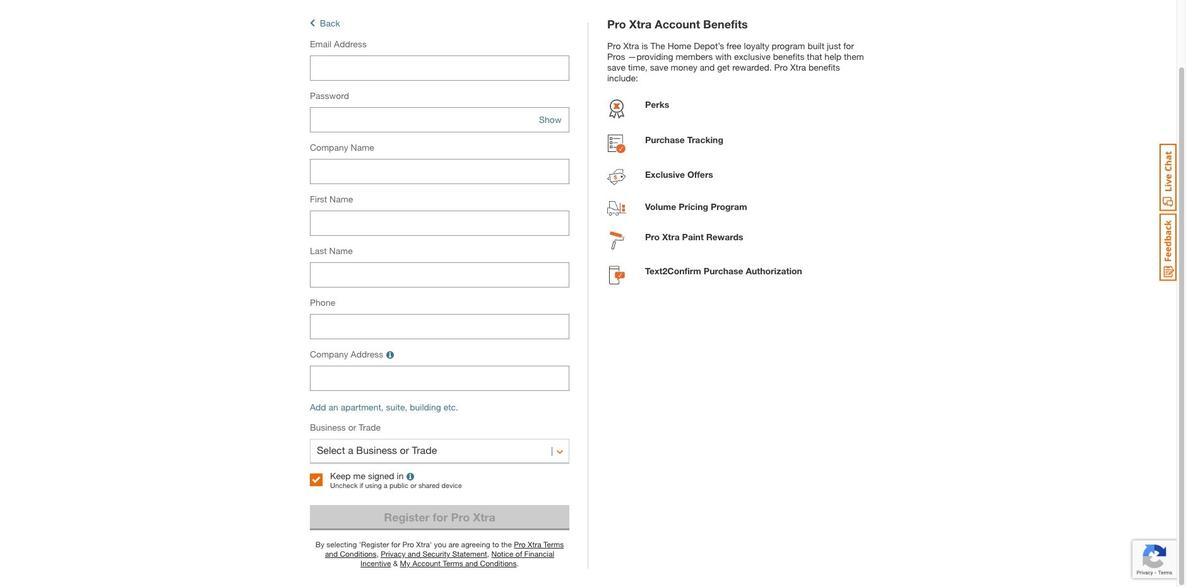 Task type: vqa. For each thing, say whether or not it's contained in the screenshot.
text field
yes



Task type: describe. For each thing, give the bounding box(es) containing it.
exclusive offers image
[[607, 169, 626, 189]]

text2confirm image
[[609, 266, 625, 288]]

tracking image
[[608, 134, 626, 157]]

perks image
[[607, 99, 626, 122]]



Task type: locate. For each thing, give the bounding box(es) containing it.
live chat image
[[1160, 144, 1177, 211]]

None email field
[[310, 56, 569, 81]]

None password field
[[310, 108, 569, 133]]

back arrow image
[[310, 18, 315, 29]]

None text field
[[310, 211, 569, 236], [310, 263, 569, 288], [310, 315, 569, 340], [310, 211, 569, 236], [310, 263, 569, 288], [310, 315, 569, 340]]

volume image
[[607, 202, 626, 219]]

feedback link image
[[1160, 213, 1177, 282]]

None text field
[[310, 159, 569, 185], [310, 366, 569, 392], [310, 159, 569, 185], [310, 366, 569, 392]]

paint rewards image
[[609, 232, 624, 253]]



